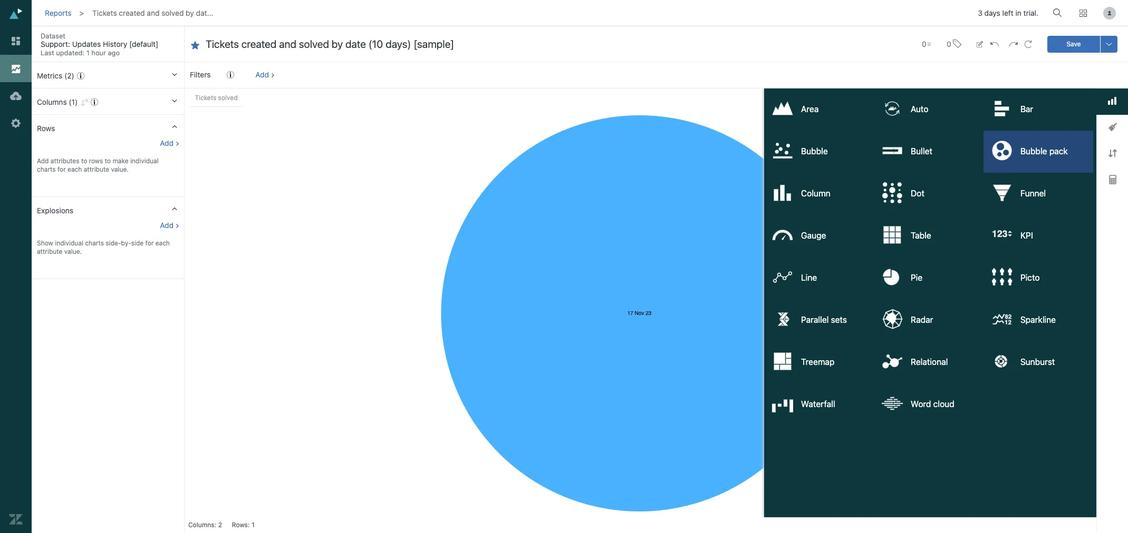 Task type: vqa. For each thing, say whether or not it's contained in the screenshot.
repair within Sample Ticket: Free Repair #9
no



Task type: describe. For each thing, give the bounding box(es) containing it.
left
[[1003, 9, 1014, 18]]

by-
[[121, 240, 131, 247]]

each inside "show individual charts side-by-side for each attribute value."
[[155, 240, 170, 247]]

rows:
[[232, 522, 250, 530]]

(2)
[[64, 71, 74, 80]]

pack
[[1050, 147, 1068, 156]]

treemap
[[801, 358, 835, 367]]

1 horizontal spatial 1
[[252, 522, 255, 530]]

cloud
[[934, 400, 955, 409]]

relational
[[911, 358, 948, 367]]

column
[[801, 189, 831, 198]]

attribute inside add attributes to rows to make individual charts for each attribute value.
[[84, 166, 109, 174]]

arrow right14 image
[[175, 34, 185, 44]]

combined shape image
[[1109, 123, 1117, 132]]

gauge
[[801, 231, 826, 241]]

attribute inside "show individual charts side-by-side for each attribute value."
[[37, 248, 62, 256]]

hour
[[91, 49, 106, 57]]

tickets for tickets solved
[[195, 94, 216, 102]]

sets
[[831, 316, 847, 325]]

bullet
[[911, 147, 933, 156]]

days
[[985, 9, 1001, 18]]

make
[[113, 157, 128, 165]]

other options image
[[1105, 40, 1114, 48]]

0 vertical spatial open in-app guide image
[[77, 72, 84, 80]]

reports
[[45, 8, 71, 17]]

add inside add attributes to rows to make individual charts for each attribute value.
[[37, 157, 49, 165]]

table
[[911, 231, 931, 241]]

(1)
[[69, 98, 78, 107]]

sparkline
[[1021, 316, 1056, 325]]

bubble pack
[[1021, 147, 1068, 156]]

history
[[103, 40, 127, 49]]

save button
[[1048, 36, 1100, 52]]

for inside "show individual charts side-by-side for each attribute value."
[[145, 240, 154, 247]]

dashboard image
[[9, 34, 23, 48]]

columns
[[37, 98, 67, 107]]

calc image
[[1109, 175, 1117, 185]]

rows
[[37, 124, 55, 133]]

metrics
[[37, 71, 62, 80]]

arrows image
[[1109, 150, 1117, 158]]

0 for 0 button
[[947, 39, 952, 48]]

show
[[37, 240, 53, 247]]

parallel sets
[[801, 316, 847, 325]]

kpi
[[1021, 231, 1033, 241]]

graph image
[[1108, 97, 1117, 105]]

side
[[131, 240, 144, 247]]

word
[[911, 400, 931, 409]]

metrics (2)
[[37, 71, 74, 80]]

2
[[218, 522, 222, 530]]

admin image
[[9, 117, 23, 130]]

datasets image
[[9, 89, 23, 103]]

open in-app guide image
[[227, 71, 234, 79]]

charts inside add attributes to rows to make individual charts for each attribute value.
[[37, 166, 56, 174]]

trial.
[[1024, 9, 1039, 18]]

funnel
[[1021, 189, 1046, 198]]

0 button
[[917, 33, 936, 55]]

save group
[[1048, 36, 1118, 52]]

reports image
[[9, 62, 23, 75]]

2 to from the left
[[105, 157, 111, 165]]

bubble for bubble
[[801, 147, 828, 156]]

tickets for tickets created and solved by dat...
[[92, 8, 117, 17]]

by
[[186, 8, 194, 17]]

dataset
[[41, 32, 65, 40]]

picto
[[1021, 273, 1040, 283]]

1 vertical spatial solved
[[218, 94, 238, 102]]

bar
[[1021, 105, 1034, 114]]

show individual charts side-by-side for each attribute value.
[[37, 240, 170, 256]]

area
[[801, 105, 819, 114]]



Task type: locate. For each thing, give the bounding box(es) containing it.
value. down make
[[111, 166, 129, 174]]

explosions
[[37, 206, 73, 215]]

0 horizontal spatial bubble
[[801, 147, 828, 156]]

bubble for bubble pack
[[1021, 147, 1047, 156]]

solved
[[162, 8, 184, 17], [218, 94, 238, 102]]

open in-app guide image right (1)
[[91, 99, 98, 106]]

word cloud
[[911, 400, 955, 409]]

1 horizontal spatial solved
[[218, 94, 238, 102]]

0 horizontal spatial each
[[68, 166, 82, 174]]

tickets down filters
[[195, 94, 216, 102]]

0 vertical spatial each
[[68, 166, 82, 174]]

open in-app guide image right (2)
[[77, 72, 84, 80]]

in
[[1016, 9, 1022, 18]]

1 vertical spatial tickets
[[195, 94, 216, 102]]

1 vertical spatial for
[[145, 240, 154, 247]]

0 horizontal spatial to
[[81, 157, 87, 165]]

1 horizontal spatial each
[[155, 240, 170, 247]]

for right side
[[145, 240, 154, 247]]

0 right 0 dropdown button
[[947, 39, 952, 48]]

0 vertical spatial tickets
[[92, 8, 117, 17]]

each inside add attributes to rows to make individual charts for each attribute value.
[[68, 166, 82, 174]]

charts down attributes
[[37, 166, 56, 174]]

1 vertical spatial 1
[[252, 522, 255, 530]]

filters
[[190, 70, 211, 79]]

for down attributes
[[57, 166, 66, 174]]

charts inside "show individual charts side-by-side for each attribute value."
[[85, 240, 104, 247]]

1 vertical spatial open in-app guide image
[[91, 99, 98, 106]]

individual right 'show'
[[55, 240, 83, 247]]

tickets created and solved by dat...
[[92, 8, 213, 17]]

waterfall
[[801, 400, 835, 409]]

1 horizontal spatial value.
[[111, 166, 129, 174]]

attribute down 'rows'
[[84, 166, 109, 174]]

solved down open in-app guide icon
[[218, 94, 238, 102]]

radar
[[911, 316, 933, 325]]

updated:
[[56, 49, 85, 57]]

0 for 0 dropdown button
[[922, 39, 927, 48]]

1 to from the left
[[81, 157, 87, 165]]

each
[[68, 166, 82, 174], [155, 240, 170, 247]]

columns: 2
[[188, 522, 222, 530]]

1 bubble from the left
[[801, 147, 828, 156]]

dat...
[[196, 8, 213, 17]]

auto
[[911, 105, 929, 114]]

attributes
[[51, 157, 79, 165]]

pie
[[911, 273, 923, 283]]

to left 'rows'
[[81, 157, 87, 165]]

0 horizontal spatial individual
[[55, 240, 83, 247]]

value. inside "show individual charts side-by-side for each attribute value."
[[64, 248, 82, 256]]

bubble
[[801, 147, 828, 156], [1021, 147, 1047, 156]]

for inside add attributes to rows to make individual charts for each attribute value.
[[57, 166, 66, 174]]

1 vertical spatial charts
[[85, 240, 104, 247]]

1
[[86, 49, 90, 57], [252, 522, 255, 530]]

0 vertical spatial solved
[[162, 8, 184, 17]]

1 vertical spatial attribute
[[37, 248, 62, 256]]

columns (1)
[[37, 98, 78, 107]]

Search... field
[[1055, 5, 1066, 21]]

0 button
[[942, 33, 966, 55]]

2 bubble from the left
[[1021, 147, 1047, 156]]

[default]
[[129, 40, 158, 49]]

parallel
[[801, 316, 829, 325]]

1 horizontal spatial attribute
[[84, 166, 109, 174]]

0 vertical spatial for
[[57, 166, 66, 174]]

each right side
[[155, 240, 170, 247]]

dataset support: updates history [default] last updated: 1 hour ago
[[41, 32, 158, 57]]

rows
[[89, 157, 103, 165]]

add attributes to rows to make individual charts for each attribute value.
[[37, 157, 159, 174]]

0 horizontal spatial attribute
[[37, 248, 62, 256]]

bubble up column
[[801, 147, 828, 156]]

1 vertical spatial each
[[155, 240, 170, 247]]

to
[[81, 157, 87, 165], [105, 157, 111, 165]]

add
[[255, 70, 269, 79], [160, 139, 174, 148], [37, 157, 49, 165], [160, 221, 174, 230]]

1 0 from the left
[[922, 39, 927, 48]]

1 vertical spatial value.
[[64, 248, 82, 256]]

0 horizontal spatial 0
[[922, 39, 927, 48]]

1 left the hour at top left
[[86, 49, 90, 57]]

1 inside dataset support: updates history [default] last updated: 1 hour ago
[[86, 49, 90, 57]]

0 vertical spatial attribute
[[84, 166, 109, 174]]

created
[[119, 8, 145, 17]]

ago
[[108, 49, 120, 57]]

tickets solved
[[195, 94, 238, 102]]

0 inside button
[[947, 39, 952, 48]]

columns:
[[188, 522, 216, 530]]

individual
[[130, 157, 159, 165], [55, 240, 83, 247]]

1 horizontal spatial charts
[[85, 240, 104, 247]]

0 horizontal spatial charts
[[37, 166, 56, 174]]

0 vertical spatial individual
[[130, 157, 159, 165]]

individual right make
[[130, 157, 159, 165]]

solved left by
[[162, 8, 184, 17]]

0 vertical spatial value.
[[111, 166, 129, 174]]

open in-app guide image
[[77, 72, 84, 80], [91, 99, 98, 106]]

zendesk products image
[[1080, 9, 1087, 17]]

1 right rows:
[[252, 522, 255, 530]]

value. inside add attributes to rows to make individual charts for each attribute value.
[[111, 166, 129, 174]]

save
[[1067, 40, 1081, 48]]

0 vertical spatial 1
[[86, 49, 90, 57]]

1 horizontal spatial 0
[[947, 39, 952, 48]]

zendesk image
[[9, 513, 23, 527]]

attribute
[[84, 166, 109, 174], [37, 248, 62, 256]]

and
[[147, 8, 160, 17]]

charts left side-
[[85, 240, 104, 247]]

0 horizontal spatial 1
[[86, 49, 90, 57]]

tickets left "created"
[[92, 8, 117, 17]]

0
[[922, 39, 927, 48], [947, 39, 952, 48]]

tickets
[[92, 8, 117, 17], [195, 94, 216, 102]]

sunburst
[[1021, 358, 1055, 367]]

0 inside dropdown button
[[922, 39, 927, 48]]

rows: 1
[[232, 522, 255, 530]]

1 horizontal spatial bubble
[[1021, 147, 1047, 156]]

individual inside "show individual charts side-by-side for each attribute value."
[[55, 240, 83, 247]]

1 horizontal spatial individual
[[130, 157, 159, 165]]

0 horizontal spatial tickets
[[92, 8, 117, 17]]

individual inside add attributes to rows to make individual charts for each attribute value.
[[130, 157, 159, 165]]

0 vertical spatial charts
[[37, 166, 56, 174]]

updates
[[72, 40, 101, 49]]

1 horizontal spatial for
[[145, 240, 154, 247]]

to right 'rows'
[[105, 157, 111, 165]]

1 horizontal spatial open in-app guide image
[[91, 99, 98, 106]]

side-
[[106, 240, 121, 247]]

for
[[57, 166, 66, 174], [145, 240, 154, 247]]

value. down explosions
[[64, 248, 82, 256]]

value.
[[111, 166, 129, 174], [64, 248, 82, 256]]

0 left 0 button
[[922, 39, 927, 48]]

2 0 from the left
[[947, 39, 952, 48]]

1 horizontal spatial tickets
[[195, 94, 216, 102]]

attribute down 'show'
[[37, 248, 62, 256]]

0 horizontal spatial solved
[[162, 8, 184, 17]]

last
[[41, 49, 54, 57]]

charts
[[37, 166, 56, 174], [85, 240, 104, 247]]

3 days left in trial.
[[978, 9, 1039, 18]]

0 horizontal spatial open in-app guide image
[[77, 72, 84, 80]]

3
[[978, 9, 983, 18]]

None text field
[[206, 37, 901, 51]]

line
[[801, 273, 817, 283]]

dot
[[911, 189, 925, 198]]

1 horizontal spatial to
[[105, 157, 111, 165]]

bubble left pack
[[1021, 147, 1047, 156]]

support:
[[41, 40, 70, 49]]

0 horizontal spatial for
[[57, 166, 66, 174]]

each down attributes
[[68, 166, 82, 174]]

0 horizontal spatial value.
[[64, 248, 82, 256]]

1 vertical spatial individual
[[55, 240, 83, 247]]



